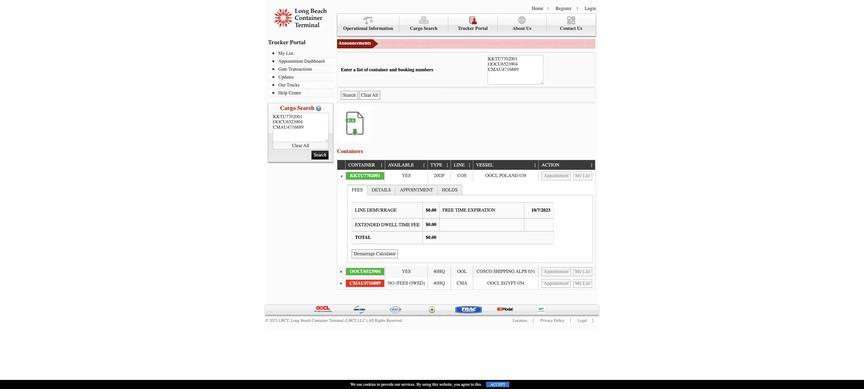 Task type: describe. For each thing, give the bounding box(es) containing it.
fee
[[412, 223, 420, 228]]

page
[[643, 40, 653, 46]]

0 horizontal spatial and
[[390, 67, 397, 73]]

about us
[[513, 26, 532, 31]]

0 horizontal spatial time
[[399, 223, 410, 228]]

extended dwell time fee
[[355, 223, 420, 228]]

we
[[351, 383, 356, 388]]

will
[[422, 40, 430, 46]]

shift.
[[541, 40, 553, 46]]

my list appointment dashboard gate transactions updates our trucks help center
[[279, 51, 325, 96]]

edit column settings image for available
[[422, 163, 427, 168]]

our trucks link
[[273, 83, 333, 88]]

10/1/23 the gate will be closed october 5th, 7th and october 8th, 2nd shift. please refer to the truck gate hours web page for further gate details for the week.
[[381, 40, 731, 46]]

help
[[279, 90, 288, 96]]

agree
[[461, 383, 470, 388]]

details
[[688, 40, 702, 46]]

free time expiration
[[443, 208, 496, 213]]

038
[[520, 173, 527, 179]]

©
[[265, 319, 268, 324]]

privacy policy link
[[541, 319, 565, 324]]

1 horizontal spatial search
[[424, 26, 438, 31]]

menu bar containing operational information
[[337, 14, 596, 36]]

type link
[[431, 161, 445, 170]]

our
[[279, 83, 286, 88]]

type column header
[[428, 161, 451, 170]]

ool
[[457, 269, 467, 275]]

contact
[[560, 26, 576, 31]]

details tab
[[367, 185, 396, 195]]

3 $0.00 from the top
[[426, 235, 437, 240]]

operational information
[[343, 26, 393, 31]]

10/7/2023
[[532, 208, 551, 213]]

information
[[369, 26, 393, 31]]

register link
[[556, 6, 572, 11]]

yes cell for kktu7702001
[[385, 170, 428, 182]]

gate transactions link
[[273, 67, 333, 72]]

egypt
[[501, 281, 517, 286]]

owed)
[[410, 281, 425, 286]]

shipping
[[494, 269, 515, 275]]

edit column settings image for line
[[468, 163, 472, 168]]

ool cell
[[451, 266, 473, 278]]

expiration
[[468, 208, 496, 213]]

numbers
[[416, 67, 433, 73]]

operational information link
[[338, 15, 400, 32]]

appointment dashboard link
[[273, 59, 333, 64]]

1 october from the left
[[460, 40, 477, 46]]

center
[[289, 90, 301, 96]]

no (fees owed) cell
[[385, 278, 428, 290]]

cmau4716889
[[350, 281, 381, 286]]

appointment
[[279, 59, 303, 64]]

list
[[357, 67, 363, 73]]

031
[[528, 269, 536, 275]]

contact us
[[560, 26, 583, 31]]

contact us link
[[547, 15, 596, 32]]

transactions
[[289, 67, 312, 72]]

container
[[349, 163, 375, 168]]

a
[[354, 67, 356, 73]]

dwell
[[381, 223, 398, 228]]

kktu7702001 cell
[[345, 170, 385, 182]]

2 october from the left
[[504, 40, 521, 46]]

announcements
[[339, 41, 371, 46]]

tree grid containing container
[[338, 161, 595, 290]]

row containing oocu6523904
[[338, 266, 595, 278]]

llc.)
[[358, 319, 368, 324]]

Enter container numbers and/ or booking numbers.  text field
[[273, 113, 329, 142]]

free
[[443, 208, 454, 213]]

enter a list of container and booking numbers
[[341, 67, 433, 73]]

cma cell
[[451, 278, 473, 290]]

us for contact us
[[577, 26, 583, 31]]

cosco shipping alps 031
[[477, 269, 536, 275]]

privacy policy
[[541, 319, 565, 324]]

operational
[[343, 26, 368, 31]]

container column header
[[345, 161, 385, 170]]

40hq for ool
[[434, 269, 445, 275]]

row containing kktu7702001
[[338, 170, 595, 182]]

8th,
[[523, 40, 531, 46]]

trucker portal inside menu bar
[[458, 26, 488, 31]]

edit column settings image for type
[[445, 163, 450, 168]]

line for line demurrage
[[355, 208, 366, 213]]

oocl for oocl poland 038
[[486, 173, 498, 179]]

available column header
[[385, 161, 428, 170]]

oocl for oocl egypt 054
[[488, 281, 500, 286]]

be
[[431, 40, 436, 46]]

demurrage
[[367, 208, 397, 213]]

terminal
[[329, 319, 344, 324]]

row group containing kktu7702001
[[338, 170, 595, 290]]

type
[[431, 163, 442, 168]]

1 | from the left
[[548, 6, 549, 11]]

vessel link
[[476, 161, 496, 170]]

vessel
[[476, 163, 494, 168]]

trucker portal link
[[449, 15, 498, 32]]

oocl egypt 054 cell
[[473, 278, 539, 290]]

clear all button
[[273, 142, 329, 150]]

1 the from the left
[[586, 40, 592, 46]]

no
[[388, 281, 395, 286]]

2 horizontal spatial to
[[581, 40, 585, 46]]

rights
[[375, 319, 386, 324]]

cos cell
[[451, 170, 473, 182]]

cmau4716889 cell
[[345, 278, 385, 290]]

(lbct
[[345, 319, 357, 324]]

website,
[[440, 383, 453, 388]]

1 vertical spatial all
[[369, 319, 374, 324]]

oocl poland 038 cell
[[473, 170, 539, 182]]

updates
[[279, 75, 294, 80]]

dashboard
[[304, 59, 325, 64]]

0 horizontal spatial cargo search
[[280, 105, 315, 112]]



Task type: locate. For each thing, give the bounding box(es) containing it.
row group
[[338, 170, 595, 290]]

1 vertical spatial trucker
[[268, 39, 289, 46]]

closed
[[438, 40, 458, 46]]

2 edit column settings image from the left
[[533, 163, 538, 168]]

gate
[[678, 40, 686, 46]]

2023
[[269, 319, 278, 324]]

oocl inside cell
[[488, 281, 500, 286]]

to right the refer
[[581, 40, 585, 46]]

1 horizontal spatial all
[[369, 319, 374, 324]]

| left login
[[577, 6, 578, 11]]

booking
[[398, 67, 415, 73]]

long
[[291, 319, 300, 324]]

action link
[[542, 161, 563, 170]]

edit column settings image left action
[[533, 163, 538, 168]]

search down help center link
[[297, 105, 315, 112]]

list
[[286, 51, 294, 56]]

cargo inside menu bar
[[410, 26, 423, 31]]

1 edit column settings image from the left
[[380, 163, 384, 168]]

all inside button
[[303, 143, 309, 149]]

of
[[364, 67, 368, 73]]

1 horizontal spatial menu bar
[[337, 14, 596, 36]]

cell for oocl poland 038
[[539, 170, 595, 182]]

all right 'llc.)'
[[369, 319, 374, 324]]

menu bar containing my list
[[268, 50, 336, 97]]

1 us from the left
[[526, 26, 532, 31]]

time left fee
[[399, 223, 410, 228]]

policy
[[554, 319, 565, 324]]

row down line link
[[338, 170, 595, 182]]

1 horizontal spatial line
[[454, 163, 465, 168]]

1 vertical spatial and
[[390, 67, 397, 73]]

0 vertical spatial and
[[495, 40, 503, 46]]

1 vertical spatial oocl
[[488, 281, 500, 286]]

row containing cmau4716889
[[338, 278, 595, 290]]

0 horizontal spatial the
[[586, 40, 592, 46]]

use
[[357, 383, 363, 388]]

None button
[[359, 91, 380, 100], [542, 172, 571, 181], [573, 172, 593, 181], [352, 250, 398, 259], [542, 268, 571, 277], [573, 268, 593, 277], [542, 280, 571, 288], [573, 280, 593, 288], [359, 91, 380, 100], [542, 172, 571, 181], [573, 172, 593, 181], [352, 250, 398, 259], [542, 268, 571, 277], [573, 268, 593, 277], [542, 280, 571, 288], [573, 280, 593, 288]]

fees tab
[[347, 185, 368, 196]]

to left provide
[[377, 383, 380, 388]]

0 vertical spatial portal
[[476, 26, 488, 31]]

0 horizontal spatial to
[[377, 383, 380, 388]]

0 horizontal spatial portal
[[290, 39, 306, 46]]

2 40hq cell from the top
[[428, 278, 451, 290]]

cell for oocl egypt 054
[[539, 278, 595, 290]]

this.
[[475, 383, 482, 388]]

trucker up my
[[268, 39, 289, 46]]

container
[[369, 67, 388, 73]]

1 horizontal spatial us
[[577, 26, 583, 31]]

054
[[518, 281, 525, 286]]

appointment
[[400, 188, 433, 193]]

search up be
[[424, 26, 438, 31]]

line
[[454, 163, 465, 168], [355, 208, 366, 213]]

$0.00
[[426, 208, 437, 213], [426, 222, 437, 228], [426, 235, 437, 240]]

2 vertical spatial $0.00
[[426, 235, 437, 240]]

services.
[[401, 383, 416, 388]]

0 horizontal spatial menu bar
[[268, 50, 336, 97]]

time
[[455, 208, 467, 213], [399, 223, 410, 228]]

1 horizontal spatial october
[[504, 40, 521, 46]]

line for line
[[454, 163, 465, 168]]

1 horizontal spatial the
[[710, 40, 717, 46]]

© 2023 lbct, long beach container terminal (lbct llc.) all rights reserved.
[[265, 319, 403, 324]]

updates link
[[273, 75, 333, 80]]

vessel column header
[[473, 161, 539, 170]]

cosco shipping alps 031 cell
[[473, 266, 539, 278]]

line inside column header
[[454, 163, 465, 168]]

0 vertical spatial search
[[424, 26, 438, 31]]

cargo up will
[[410, 26, 423, 31]]

0 horizontal spatial for
[[654, 40, 661, 46]]

appointment tab
[[396, 185, 438, 195]]

1 horizontal spatial and
[[495, 40, 503, 46]]

edit column settings image inside container column header
[[380, 163, 384, 168]]

2 row from the top
[[338, 170, 595, 182]]

my list link
[[273, 51, 333, 56]]

web
[[633, 40, 642, 46]]

2 horizontal spatial gate
[[607, 40, 617, 46]]

action
[[542, 163, 560, 168]]

1 horizontal spatial time
[[455, 208, 467, 213]]

1 vertical spatial line
[[355, 208, 366, 213]]

2 yes from the top
[[402, 269, 411, 275]]

10/1/23
[[381, 40, 397, 46]]

1 horizontal spatial edit column settings image
[[533, 163, 538, 168]]

1 horizontal spatial gate
[[411, 40, 421, 46]]

0 horizontal spatial october
[[460, 40, 477, 46]]

1 vertical spatial time
[[399, 223, 410, 228]]

trucker portal up list
[[268, 39, 306, 46]]

1 vertical spatial portal
[[290, 39, 306, 46]]

20gp
[[434, 173, 445, 179]]

2 for from the left
[[703, 40, 709, 46]]

trucker portal up 5th,
[[458, 26, 488, 31]]

40hq cell left the ool
[[428, 266, 451, 278]]

edit column settings image for action
[[590, 163, 595, 168]]

3 edit column settings image from the left
[[468, 163, 472, 168]]

row up 'cma'
[[338, 266, 595, 278]]

for right page
[[654, 40, 661, 46]]

4 edit column settings image from the left
[[590, 163, 595, 168]]

0 horizontal spatial cargo
[[280, 105, 296, 112]]

search
[[424, 26, 438, 31], [297, 105, 315, 112]]

1 horizontal spatial portal
[[476, 26, 488, 31]]

40hq
[[434, 269, 445, 275], [434, 281, 445, 286]]

4 row from the top
[[338, 278, 595, 290]]

1 horizontal spatial to
[[471, 383, 474, 388]]

gate right the
[[411, 40, 421, 46]]

edit column settings image
[[380, 163, 384, 168], [422, 163, 427, 168], [468, 163, 472, 168], [590, 163, 595, 168]]

edit column settings image inside action column header
[[590, 163, 595, 168]]

1 vertical spatial trucker portal
[[268, 39, 306, 46]]

1 $0.00 from the top
[[426, 208, 437, 213]]

action column header
[[539, 161, 595, 170]]

the left week.
[[710, 40, 717, 46]]

1 vertical spatial yes
[[402, 269, 411, 275]]

reserved.
[[387, 319, 403, 324]]

3 row from the top
[[338, 266, 595, 278]]

3 cell from the top
[[539, 278, 595, 290]]

0 vertical spatial cargo
[[410, 26, 423, 31]]

kktu7702001
[[350, 173, 381, 179]]

$0.00 for demurrage
[[426, 208, 437, 213]]

20gp cell
[[428, 170, 451, 182]]

1 vertical spatial cargo search
[[280, 105, 315, 112]]

0 horizontal spatial all
[[303, 143, 309, 149]]

40hq cell for ool
[[428, 266, 451, 278]]

portal up my list "link"
[[290, 39, 306, 46]]

we use cookies to provide our services. by using this website, you agree to this.
[[351, 383, 482, 388]]

gate right truck
[[607, 40, 617, 46]]

2 | from the left
[[577, 6, 578, 11]]

the left truck
[[586, 40, 592, 46]]

1 edit column settings image from the left
[[445, 163, 450, 168]]

cargo search up will
[[410, 26, 438, 31]]

yes cell down available link on the left top of the page
[[385, 170, 428, 182]]

row down the ool
[[338, 278, 595, 290]]

0 vertical spatial menu bar
[[337, 14, 596, 36]]

2 the from the left
[[710, 40, 717, 46]]

40hq left ool cell
[[434, 269, 445, 275]]

yes for kktu7702001
[[402, 173, 411, 179]]

alps
[[516, 269, 527, 275]]

1 40hq from the top
[[434, 269, 445, 275]]

location link
[[513, 319, 528, 324]]

0 vertical spatial yes
[[402, 173, 411, 179]]

1 for from the left
[[654, 40, 661, 46]]

0 vertical spatial yes cell
[[385, 170, 428, 182]]

1 vertical spatial 40hq
[[434, 281, 445, 286]]

1 vertical spatial $0.00
[[426, 222, 437, 228]]

1 horizontal spatial |
[[577, 6, 578, 11]]

1 vertical spatial menu bar
[[268, 50, 336, 97]]

2 40hq from the top
[[434, 281, 445, 286]]

1 horizontal spatial trucker
[[458, 26, 474, 31]]

40hq cell
[[428, 266, 451, 278], [428, 278, 451, 290]]

row
[[338, 161, 595, 170], [338, 170, 595, 182], [338, 266, 595, 278], [338, 278, 595, 290]]

line up cos on the right
[[454, 163, 465, 168]]

container
[[312, 319, 328, 324]]

tab list containing fees
[[346, 184, 595, 265]]

yes cell for oocu6523904
[[385, 266, 428, 278]]

trucker
[[458, 26, 474, 31], [268, 39, 289, 46]]

1 yes from the top
[[402, 173, 411, 179]]

oocl inside 'cell'
[[486, 173, 498, 179]]

refer
[[569, 40, 579, 46]]

menu bar
[[337, 14, 596, 36], [268, 50, 336, 97]]

edit column settings image for container
[[380, 163, 384, 168]]

Enter container numbers and/ or booking numbers. Press ESC to reset input box text field
[[488, 55, 544, 85]]

0 horizontal spatial search
[[297, 105, 315, 112]]

gate up updates
[[279, 67, 287, 72]]

tree grid
[[338, 161, 595, 290]]

0 vertical spatial trucker portal
[[458, 26, 488, 31]]

0 vertical spatial all
[[303, 143, 309, 149]]

0 horizontal spatial trucker
[[268, 39, 289, 46]]

2 edit column settings image from the left
[[422, 163, 427, 168]]

$0.00 for dwell
[[426, 222, 437, 228]]

container link
[[349, 161, 378, 170]]

containers
[[337, 148, 363, 155]]

oocl down vessel link at the right of page
[[486, 173, 498, 179]]

cos
[[458, 173, 467, 179]]

october left 5th,
[[460, 40, 477, 46]]

edit column settings image inside line column header
[[468, 163, 472, 168]]

clear
[[292, 143, 302, 149]]

cargo
[[410, 26, 423, 31], [280, 105, 296, 112]]

legal link
[[578, 319, 587, 324]]

cargo search
[[410, 26, 438, 31], [280, 105, 315, 112]]

further
[[662, 40, 676, 46]]

1 cell from the top
[[539, 170, 595, 182]]

0 vertical spatial line
[[454, 163, 465, 168]]

oocl poland 038
[[486, 173, 527, 179]]

yes down available 'column header'
[[402, 173, 411, 179]]

1 horizontal spatial cargo search
[[410, 26, 438, 31]]

yes cell
[[385, 170, 428, 182], [385, 266, 428, 278]]

0 horizontal spatial edit column settings image
[[445, 163, 450, 168]]

to left this.
[[471, 383, 474, 388]]

time right free
[[455, 208, 467, 213]]

help center link
[[273, 90, 333, 96]]

2 $0.00 from the top
[[426, 222, 437, 228]]

no (fees owed)
[[388, 281, 425, 286]]

2 yes cell from the top
[[385, 266, 428, 278]]

1 vertical spatial cargo
[[280, 105, 296, 112]]

1 horizontal spatial cargo
[[410, 26, 423, 31]]

1 row from the top
[[338, 161, 595, 170]]

yes cell up no (fees owed)
[[385, 266, 428, 278]]

october left 8th,
[[504, 40, 521, 46]]

cell
[[539, 170, 595, 182], [539, 266, 595, 278], [539, 278, 595, 290]]

oocu6523904 cell
[[345, 266, 385, 278]]

1 40hq cell from the top
[[428, 266, 451, 278]]

(fees
[[396, 281, 408, 286]]

edit column settings image inside vessel column header
[[533, 163, 538, 168]]

line up extended
[[355, 208, 366, 213]]

privacy
[[541, 319, 553, 324]]

edit column settings image inside available 'column header'
[[422, 163, 427, 168]]

login
[[585, 6, 596, 11]]

gate inside my list appointment dashboard gate transactions updates our trucks help center
[[279, 67, 287, 72]]

provide
[[381, 383, 394, 388]]

0 vertical spatial cargo search
[[410, 26, 438, 31]]

yes for oocu6523904
[[402, 269, 411, 275]]

40hq right owed)
[[434, 281, 445, 286]]

to
[[581, 40, 585, 46], [377, 383, 380, 388], [471, 383, 474, 388]]

oocu6523904
[[350, 269, 381, 275]]

row containing container
[[338, 161, 595, 170]]

1 vertical spatial yes cell
[[385, 266, 428, 278]]

0 horizontal spatial trucker portal
[[268, 39, 306, 46]]

and
[[495, 40, 503, 46], [390, 67, 397, 73]]

1 vertical spatial search
[[297, 105, 315, 112]]

week.
[[718, 40, 731, 46]]

this
[[433, 383, 438, 388]]

holds
[[442, 188, 458, 193]]

all right clear
[[303, 143, 309, 149]]

and left "booking" at the top of page
[[390, 67, 397, 73]]

0 vertical spatial oocl
[[486, 173, 498, 179]]

fees
[[352, 188, 363, 193]]

0 horizontal spatial line
[[355, 208, 366, 213]]

oocl down cosco
[[488, 281, 500, 286]]

and right "7th"
[[495, 40, 503, 46]]

trucker up closed
[[458, 26, 474, 31]]

you
[[454, 383, 460, 388]]

0 horizontal spatial gate
[[279, 67, 287, 72]]

edit column settings image for vessel
[[533, 163, 538, 168]]

None submit
[[341, 91, 358, 100], [312, 151, 329, 160], [341, 91, 358, 100], [312, 151, 329, 160]]

cell for cosco shipping alps 031
[[539, 266, 595, 278]]

line column header
[[451, 161, 473, 170]]

lbct,
[[279, 319, 290, 324]]

1 horizontal spatial trucker portal
[[458, 26, 488, 31]]

40hq cell for cma
[[428, 278, 451, 290]]

about us link
[[498, 15, 547, 32]]

yes up no (fees owed)
[[402, 269, 411, 275]]

cargo down "help"
[[280, 105, 296, 112]]

2 cell from the top
[[539, 266, 595, 278]]

0 vertical spatial 40hq
[[434, 269, 445, 275]]

us right contact
[[577, 26, 583, 31]]

portal up 5th,
[[476, 26, 488, 31]]

1 horizontal spatial for
[[703, 40, 709, 46]]

0 horizontal spatial |
[[548, 6, 549, 11]]

0 horizontal spatial us
[[526, 26, 532, 31]]

| right home link
[[548, 6, 549, 11]]

1 yes cell from the top
[[385, 170, 428, 182]]

login link
[[585, 6, 596, 11]]

our
[[395, 383, 400, 388]]

cargo search down the center
[[280, 105, 315, 112]]

cma
[[457, 281, 468, 286]]

0 vertical spatial time
[[455, 208, 467, 213]]

oocl egypt 054
[[488, 281, 525, 286]]

for right details
[[703, 40, 709, 46]]

edit column settings image right type link
[[445, 163, 450, 168]]

row up cos on the right
[[338, 161, 595, 170]]

2 us from the left
[[577, 26, 583, 31]]

us right "about"
[[526, 26, 532, 31]]

poland
[[499, 173, 519, 179]]

my
[[279, 51, 285, 56]]

0 vertical spatial $0.00
[[426, 208, 437, 213]]

us for about us
[[526, 26, 532, 31]]

holds tab
[[438, 185, 463, 195]]

0 vertical spatial trucker
[[458, 26, 474, 31]]

edit column settings image
[[445, 163, 450, 168], [533, 163, 538, 168]]

accept button
[[487, 382, 510, 388]]

edit column settings image inside type column header
[[445, 163, 450, 168]]

40hq for cma
[[434, 281, 445, 286]]

please
[[554, 40, 568, 46]]

40hq cell right owed)
[[428, 278, 451, 290]]

extended
[[355, 223, 380, 228]]

location
[[513, 319, 528, 324]]

tab list
[[346, 184, 595, 265]]

cosco
[[477, 269, 493, 275]]

truck
[[594, 40, 606, 46]]

trucker portal
[[458, 26, 488, 31], [268, 39, 306, 46]]



Task type: vqa. For each thing, say whether or not it's contained in the screenshot.


